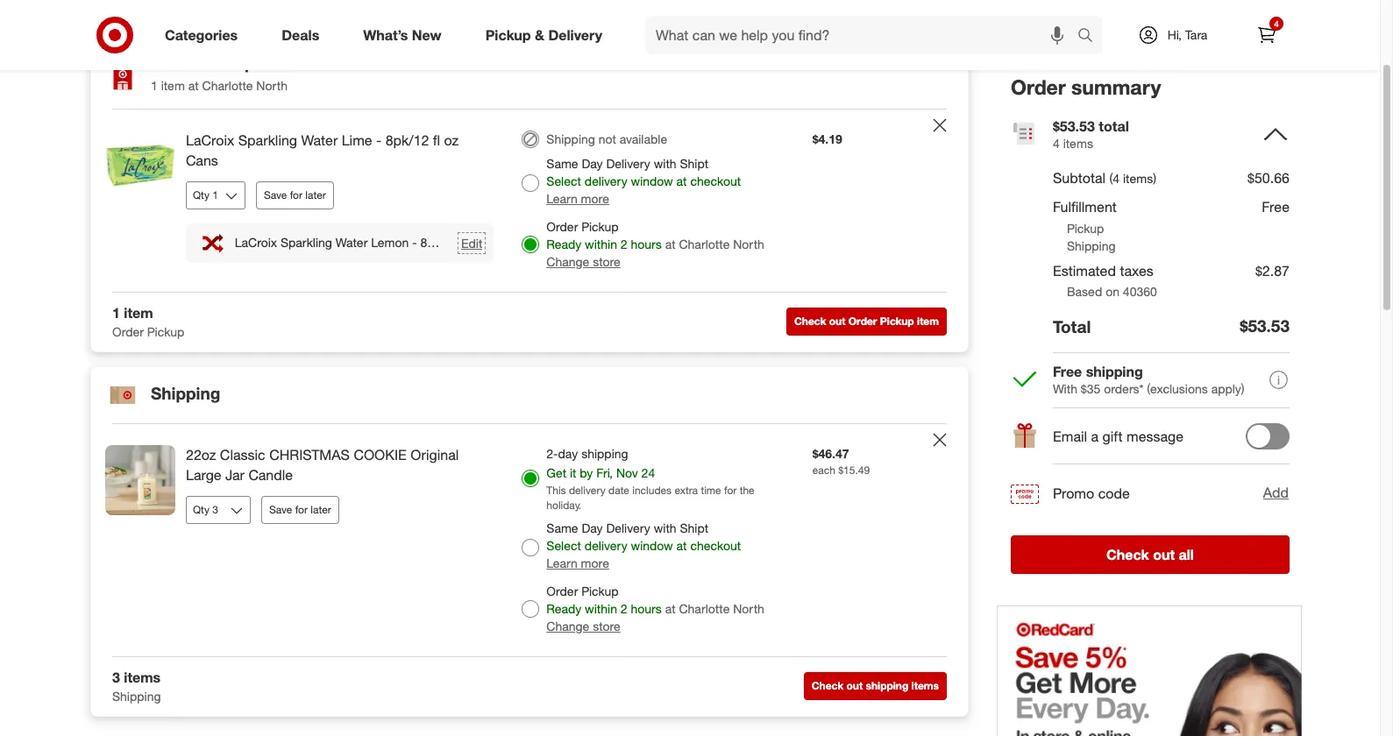 Task type: describe. For each thing, give the bounding box(es) containing it.
cans for lacroix sparkling water lime - 8pk/12 fl oz cans
[[186, 152, 218, 169]]

new
[[412, 26, 442, 43]]

items)
[[1124, 171, 1157, 186]]

jar
[[226, 466, 245, 484]]

all
[[1179, 546, 1195, 564]]

classic
[[220, 446, 266, 464]]

extra
[[675, 484, 698, 497]]

check out order pickup item button
[[787, 308, 947, 336]]

24
[[642, 466, 655, 481]]

it
[[570, 466, 577, 481]]

available
[[620, 132, 668, 147]]

$15.49
[[839, 464, 870, 477]]

order summary
[[1011, 75, 1162, 99]]

add button
[[1263, 483, 1290, 504]]

order pickup 1 item at charlotte north
[[151, 53, 288, 93]]

check out shipping items
[[812, 680, 939, 693]]

estimated
[[1053, 262, 1117, 279]]

water for lime
[[301, 132, 338, 149]]

checkout for lacroix sparkling water lime - 8pk/12 fl oz cans
[[691, 174, 741, 189]]

check out shipping items button
[[804, 673, 947, 701]]

fri,
[[597, 466, 613, 481]]

what's new
[[363, 26, 442, 43]]

nov
[[617, 466, 638, 481]]

lacroix sparkling water lime - 8pk/12 fl oz cans image
[[105, 131, 175, 201]]

shipping inside free shipping with $35 orders* (exclusions apply)
[[1087, 363, 1144, 380]]

lacroix for lacroix sparkling water lemon - 8pk/12 fl oz cans
[[235, 235, 277, 250]]

the
[[740, 484, 755, 497]]

What can we help you find? suggestions appear below search field
[[646, 16, 1082, 54]]

shipping not available
[[547, 132, 668, 147]]

with
[[1053, 381, 1078, 396]]

holiday.
[[547, 499, 582, 512]]

$53.53 for $53.53 total 4 items
[[1053, 117, 1095, 135]]

&
[[535, 26, 545, 43]]

(exclusions
[[1148, 381, 1208, 396]]

subtotal (4 items)
[[1053, 170, 1157, 187]]

estimated taxes
[[1053, 262, 1154, 279]]

edit button
[[460, 235, 484, 251]]

save for later button for christmas
[[261, 496, 339, 524]]

includes
[[633, 484, 672, 497]]

message
[[1127, 428, 1184, 446]]

store pickup radio for lacroix sparkling water lime - 8pk/12 fl oz cans
[[522, 236, 540, 254]]

save for later button for water
[[256, 181, 334, 209]]

within for lacroix sparkling water lime - 8pk/12 fl oz cans
[[585, 237, 617, 252]]

store for 22oz classic christmas cookie original large jar candle
[[593, 619, 621, 634]]

lacroix sparkling water lime - 8pk/12 fl oz cans link
[[186, 131, 494, 171]]

save for later for water
[[264, 188, 326, 202]]

- for lime
[[376, 132, 382, 149]]

$2.87
[[1256, 262, 1290, 279]]

apply)
[[1212, 381, 1245, 396]]

time
[[701, 484, 722, 497]]

order pickup ready within 2 hours at charlotte north change store for lacroix sparkling water lime - 8pk/12 fl oz cans
[[547, 219, 765, 269]]

item quantity updated to 3.
[[547, 644, 697, 659]]

categories link
[[150, 16, 260, 54]]

change for lacroix sparkling water lime - 8pk/12 fl oz cans
[[547, 254, 590, 269]]

pickup inside button
[[880, 315, 915, 328]]

22oz classic christmas cookie original large jar candle
[[186, 446, 459, 484]]

water for lemon
[[336, 235, 368, 250]]

pickup & delivery link
[[471, 16, 625, 54]]

taxes
[[1120, 262, 1154, 279]]

delivery for 22oz classic christmas cookie original large jar candle
[[606, 521, 651, 536]]

lime
[[342, 132, 372, 149]]

lacroix sparkling water lemon - 8pk/12 fl oz cans
[[235, 235, 516, 250]]

order inside 1 item order pickup
[[112, 324, 144, 339]]

item inside button
[[917, 315, 939, 328]]

hours for lacroix sparkling water lime - 8pk/12 fl oz cans
[[631, 237, 662, 252]]

large
[[186, 466, 222, 484]]

store for lacroix sparkling water lime - 8pk/12 fl oz cans
[[593, 254, 621, 269]]

item inside 1 item order pickup
[[124, 304, 153, 322]]

free shipping with $35 orders* (exclusions apply)
[[1053, 363, 1245, 396]]

at inside the order pickup 1 item at charlotte north
[[188, 78, 199, 93]]

free for free shipping with $35 orders* (exclusions apply)
[[1053, 363, 1083, 380]]

2-
[[547, 446, 558, 461]]

add
[[1264, 484, 1289, 502]]

checkout for 22oz classic christmas cookie original large jar candle
[[691, 539, 741, 553]]

check out all
[[1107, 546, 1195, 564]]

within for 22oz classic christmas cookie original large jar candle
[[585, 602, 617, 617]]

summary
[[1072, 75, 1162, 99]]

on
[[1106, 285, 1120, 299]]

pickup inside pickup shipping
[[1067, 221, 1105, 236]]

candle
[[249, 466, 293, 484]]

4 inside $53.53 total 4 items
[[1053, 136, 1060, 151]]

day for 22oz classic christmas cookie original large jar candle
[[582, 521, 603, 536]]

fl for lacroix sparkling water lime - 8pk/12 fl oz cans
[[433, 132, 440, 149]]

subtotal
[[1053, 170, 1106, 187]]

updated
[[623, 644, 669, 659]]

tara
[[1186, 27, 1208, 42]]

$4.19
[[813, 132, 843, 147]]

1 horizontal spatial 4
[[1275, 18, 1280, 29]]

based
[[1067, 285, 1103, 299]]

oz for lacroix sparkling water lime - 8pk/12 fl oz cans
[[444, 132, 459, 149]]

22oz
[[186, 446, 216, 464]]

item inside the order pickup 1 item at charlotte north
[[161, 78, 185, 93]]

shipping for out
[[866, 680, 909, 693]]

same day delivery with shipt select delivery window at checkout learn more for 22oz classic christmas cookie original large jar candle
[[547, 521, 741, 571]]

total
[[1053, 316, 1091, 336]]

1 inside 1 item order pickup
[[112, 304, 120, 322]]

more for 22oz classic christmas cookie original large jar candle
[[581, 556, 609, 571]]

shipping down 3
[[112, 689, 161, 704]]

ready for 22oz classic christmas cookie original large jar candle
[[547, 602, 582, 617]]

items for $53.53
[[1064, 136, 1094, 151]]

delivery inside 2-day shipping get it by fri, nov 24 this delivery date includes extra time for the holiday.
[[569, 484, 606, 497]]

22oz classic christmas cookie original large jar candle link
[[186, 445, 494, 486]]

items inside 3 items shipping
[[124, 669, 161, 687]]

$46.47
[[813, 446, 850, 461]]

save for later for christmas
[[269, 503, 331, 516]]

order inside button
[[849, 315, 878, 328]]

cookie
[[354, 446, 407, 464]]

pickup inside 1 item order pickup
[[147, 324, 184, 339]]

day
[[558, 446, 578, 461]]

lemon
[[371, 235, 409, 250]]

total
[[1099, 117, 1130, 135]]

a
[[1092, 428, 1099, 446]]

lacroix for lacroix sparkling water lime - 8pk/12 fl oz cans
[[186, 132, 234, 149]]

$46.47 each $15.49
[[813, 446, 870, 477]]

what's new link
[[348, 16, 464, 54]]

email
[[1053, 428, 1088, 446]]

$53.53 total 4 items
[[1053, 117, 1130, 151]]

check out order pickup item
[[795, 315, 939, 328]]

2 for 22oz classic christmas cookie original large jar candle
[[621, 602, 628, 617]]

select for lacroix sparkling water lime - 8pk/12 fl oz cans
[[547, 174, 581, 189]]

shipping up the 'estimated'
[[1067, 238, 1116, 253]]

lacroix sparkling water lime - 8pk/12 fl oz cans
[[186, 132, 459, 169]]

oz for lacroix sparkling water lemon - 8pk/12 fl oz cans
[[472, 235, 485, 250]]

shipping left not
[[547, 132, 595, 147]]

north inside the order pickup 1 item at charlotte north
[[256, 78, 288, 93]]

search
[[1070, 28, 1112, 45]]

date
[[609, 484, 630, 497]]

fl for lacroix sparkling water lemon - 8pk/12 fl oz cans
[[462, 235, 469, 250]]

deals link
[[267, 16, 341, 54]]

shipt for lacroix sparkling water lime - 8pk/12 fl oz cans
[[680, 156, 709, 171]]

not
[[599, 132, 617, 147]]

north for lacroix sparkling water lime - 8pk/12 fl oz cans
[[733, 237, 765, 252]]

3 items shipping
[[112, 669, 161, 704]]

window for 22oz classic christmas cookie original large jar candle
[[631, 539, 673, 553]]

check for 3
[[812, 680, 844, 693]]

order pickup ready within 2 hours at charlotte north change store for 22oz classic christmas cookie original large jar candle
[[547, 584, 765, 634]]



Task type: locate. For each thing, give the bounding box(es) containing it.
day for lacroix sparkling water lime - 8pk/12 fl oz cans
[[582, 156, 603, 171]]

later for water
[[306, 188, 326, 202]]

learn more button for lacroix sparkling water lime - 8pk/12 fl oz cans
[[547, 190, 609, 208]]

(4
[[1110, 171, 1120, 186]]

0 horizontal spatial -
[[376, 132, 382, 149]]

shipping inside 'button'
[[866, 680, 909, 693]]

- right lime at top
[[376, 132, 382, 149]]

order inside the order pickup 1 item at charlotte north
[[151, 53, 196, 73]]

1 vertical spatial check
[[1107, 546, 1150, 564]]

delivery right & at the left top
[[549, 26, 603, 43]]

save for later down candle
[[269, 503, 331, 516]]

2 more from the top
[[581, 556, 609, 571]]

cart item ready to fulfill group containing lacroix sparkling water lime - 8pk/12 fl oz cans
[[91, 110, 968, 292]]

orders*
[[1104, 381, 1144, 396]]

2 vertical spatial shipping
[[866, 680, 909, 693]]

1 horizontal spatial item
[[161, 78, 185, 93]]

for inside 2-day shipping get it by fri, nov 24 this delivery date includes extra time for the holiday.
[[724, 484, 737, 497]]

0 horizontal spatial cans
[[186, 152, 218, 169]]

learn more button for 22oz classic christmas cookie original large jar candle
[[547, 555, 609, 573]]

same day delivery with shipt select delivery window at checkout learn more
[[547, 156, 741, 206], [547, 521, 741, 571]]

None radio
[[522, 175, 540, 192], [522, 539, 540, 557], [522, 175, 540, 192], [522, 539, 540, 557]]

1 vertical spatial out
[[1154, 546, 1175, 564]]

shipping up 22oz
[[151, 383, 220, 403]]

free inside free shipping with $35 orders* (exclusions apply)
[[1053, 363, 1083, 380]]

code
[[1099, 485, 1130, 502]]

8pk/12
[[386, 132, 429, 149], [421, 235, 459, 250]]

lacroix
[[186, 132, 234, 149], [235, 235, 277, 250]]

1 vertical spatial fl
[[462, 235, 469, 250]]

0 vertical spatial change
[[547, 254, 590, 269]]

1 vertical spatial save for later button
[[261, 496, 339, 524]]

1 shipt from the top
[[680, 156, 709, 171]]

1 vertical spatial delivery
[[569, 484, 606, 497]]

shipping
[[1087, 363, 1144, 380], [582, 446, 629, 461], [866, 680, 909, 693]]

1 vertical spatial with
[[654, 521, 677, 536]]

for down the lacroix sparkling water lime - 8pk/12 fl oz cans at the left top of the page
[[290, 188, 303, 202]]

1 change store button from the top
[[547, 254, 621, 271]]

water inside the lacroix sparkling water lime - 8pk/12 fl oz cans
[[301, 132, 338, 149]]

items for check
[[912, 680, 939, 693]]

1 more from the top
[[581, 191, 609, 206]]

1 vertical spatial $53.53
[[1240, 316, 1290, 336]]

1 vertical spatial more
[[581, 556, 609, 571]]

1 horizontal spatial cans
[[488, 235, 516, 250]]

1 vertical spatial cans
[[488, 235, 516, 250]]

same for 22oz classic christmas cookie original large jar candle
[[547, 521, 579, 536]]

save down the lacroix sparkling water lime - 8pk/12 fl oz cans at the left top of the page
[[264, 188, 287, 202]]

for for -
[[290, 188, 303, 202]]

change for 22oz classic christmas cookie original large jar candle
[[547, 619, 590, 634]]

what's
[[363, 26, 408, 43]]

day down by
[[582, 521, 603, 536]]

for
[[290, 188, 303, 202], [724, 484, 737, 497], [295, 503, 308, 516]]

4 up the "subtotal" at the top right of the page
[[1053, 136, 1060, 151]]

0 vertical spatial water
[[301, 132, 338, 149]]

save down candle
[[269, 503, 292, 516]]

free
[[1262, 198, 1290, 216], [1053, 363, 1083, 380]]

2 hours from the top
[[631, 602, 662, 617]]

1 cart item ready to fulfill group from the top
[[91, 110, 968, 292]]

$53.53 down the $2.87
[[1240, 316, 1290, 336]]

water left lime at top
[[301, 132, 338, 149]]

window down available
[[631, 174, 673, 189]]

sparkling left lemon
[[281, 235, 332, 250]]

ready
[[547, 237, 582, 252], [547, 602, 582, 617]]

to
[[672, 644, 683, 659]]

learn more button down the "shipping not available"
[[547, 190, 609, 208]]

1 learn more button from the top
[[547, 190, 609, 208]]

delivery down available
[[606, 156, 651, 171]]

for left the the
[[724, 484, 737, 497]]

1 vertical spatial water
[[336, 235, 368, 250]]

same day delivery with shipt select delivery window at checkout learn more down available
[[547, 156, 741, 206]]

store pickup radio for 22oz classic christmas cookie original large jar candle
[[522, 601, 540, 618]]

2 change store button from the top
[[547, 618, 621, 636]]

1 vertical spatial 1
[[112, 304, 120, 322]]

0 horizontal spatial 4
[[1053, 136, 1060, 151]]

1 horizontal spatial $53.53
[[1240, 316, 1290, 336]]

lacroix inside the lacroix sparkling water lime - 8pk/12 fl oz cans
[[186, 132, 234, 149]]

2 within from the top
[[585, 602, 617, 617]]

target redcard save 5% get more every day. in store & online. apply now for a credit or debit redcard. *some restrictions apply. image
[[997, 606, 1303, 737]]

0 vertical spatial for
[[290, 188, 303, 202]]

2 change from the top
[[547, 619, 590, 634]]

order pickup ready within 2 hours at charlotte north change store
[[547, 219, 765, 269], [547, 584, 765, 634]]

2 horizontal spatial items
[[1064, 136, 1094, 151]]

2 learn from the top
[[547, 556, 578, 571]]

out for order summary
[[1154, 546, 1175, 564]]

cans right edit button
[[488, 235, 516, 250]]

change
[[547, 254, 590, 269], [547, 619, 590, 634]]

deals
[[282, 26, 319, 43]]

charlotte for lacroix sparkling water lime - 8pk/12 fl oz cans
[[679, 237, 730, 252]]

pickup inside the order pickup 1 item at charlotte north
[[201, 53, 255, 73]]

0 vertical spatial more
[[581, 191, 609, 206]]

2 vertical spatial north
[[733, 602, 765, 617]]

oz inside the lacroix sparkling water lime - 8pk/12 fl oz cans
[[444, 132, 459, 149]]

for down '22oz classic christmas cookie original large jar candle'
[[295, 503, 308, 516]]

1 vertical spatial free
[[1053, 363, 1083, 380]]

delivery down the date
[[606, 521, 651, 536]]

0 vertical spatial day
[[582, 156, 603, 171]]

with for 22oz classic christmas cookie original large jar candle
[[654, 521, 677, 536]]

40360
[[1123, 285, 1158, 299]]

more down holiday.
[[581, 556, 609, 571]]

2 horizontal spatial out
[[1154, 546, 1175, 564]]

change store button for 22oz classic christmas cookie original large jar candle
[[547, 618, 621, 636]]

delivery down by
[[569, 484, 606, 497]]

sparkling for lime
[[238, 132, 297, 149]]

1 vertical spatial shipping
[[582, 446, 629, 461]]

north for 22oz classic christmas cookie original large jar candle
[[733, 602, 765, 617]]

save for later down the lacroix sparkling water lime - 8pk/12 fl oz cans at the left top of the page
[[264, 188, 326, 202]]

2 ready from the top
[[547, 602, 582, 617]]

1 horizontal spatial items
[[912, 680, 939, 693]]

out inside button
[[830, 315, 846, 328]]

-
[[376, 132, 382, 149], [412, 235, 417, 250]]

1 vertical spatial change
[[547, 619, 590, 634]]

$53.53 for $53.53
[[1240, 316, 1290, 336]]

cans inside the lacroix sparkling water lime - 8pk/12 fl oz cans
[[186, 152, 218, 169]]

0 vertical spatial free
[[1262, 198, 1290, 216]]

1 vertical spatial charlotte
[[679, 237, 730, 252]]

2 learn more button from the top
[[547, 555, 609, 573]]

free up with
[[1053, 363, 1083, 380]]

0 vertical spatial later
[[306, 188, 326, 202]]

select
[[547, 174, 581, 189], [547, 539, 581, 553]]

window
[[631, 174, 673, 189], [631, 539, 673, 553]]

2 checkout from the top
[[691, 539, 741, 553]]

$53.53 left total
[[1053, 117, 1095, 135]]

1 vertical spatial change store button
[[547, 618, 621, 636]]

2 with from the top
[[654, 521, 677, 536]]

0 vertical spatial select
[[547, 174, 581, 189]]

None radio
[[522, 131, 540, 148], [522, 470, 540, 488], [522, 131, 540, 148], [522, 470, 540, 488]]

edit
[[461, 236, 483, 251]]

check out all button
[[1011, 536, 1290, 574]]

2 vertical spatial delivery
[[606, 521, 651, 536]]

hi,
[[1168, 27, 1182, 42]]

save for classic
[[269, 503, 292, 516]]

0 horizontal spatial $53.53
[[1053, 117, 1095, 135]]

same down the "shipping not available"
[[547, 156, 579, 171]]

0 horizontal spatial oz
[[444, 132, 459, 149]]

0 vertical spatial north
[[256, 78, 288, 93]]

8pk/12 left edit button
[[421, 235, 459, 250]]

0 vertical spatial charlotte
[[202, 78, 253, 93]]

1 vertical spatial day
[[582, 521, 603, 536]]

quantity
[[575, 644, 619, 659]]

save
[[264, 188, 287, 202], [269, 503, 292, 516]]

window for lacroix sparkling water lime - 8pk/12 fl oz cans
[[631, 174, 673, 189]]

water left lemon
[[336, 235, 368, 250]]

by
[[580, 466, 593, 481]]

1 vertical spatial cart item ready to fulfill group
[[91, 424, 968, 657]]

1 horizontal spatial -
[[412, 235, 417, 250]]

2-day shipping get it by fri, nov 24 this delivery date includes extra time for the holiday.
[[547, 446, 755, 512]]

3
[[112, 669, 120, 687]]

0 vertical spatial checkout
[[691, 174, 741, 189]]

0 vertical spatial fl
[[433, 132, 440, 149]]

items inside $53.53 total 4 items
[[1064, 136, 1094, 151]]

1 checkout from the top
[[691, 174, 741, 189]]

delivery down the date
[[585, 539, 628, 553]]

select down the "shipping not available"
[[547, 174, 581, 189]]

1 store pickup radio from the top
[[522, 236, 540, 254]]

0 vertical spatial out
[[830, 315, 846, 328]]

8pk/12 for lime
[[386, 132, 429, 149]]

1 vertical spatial sparkling
[[281, 235, 332, 250]]

1 vertical spatial select
[[547, 539, 581, 553]]

delivery for lacroix sparkling water lime - 8pk/12 fl oz cans
[[585, 174, 628, 189]]

later down the lacroix sparkling water lime - 8pk/12 fl oz cans at the left top of the page
[[306, 188, 326, 202]]

free for free
[[1262, 198, 1290, 216]]

save for later button down candle
[[261, 496, 339, 524]]

day
[[582, 156, 603, 171], [582, 521, 603, 536]]

2 order pickup ready within 2 hours at charlotte north change store from the top
[[547, 584, 765, 634]]

later
[[306, 188, 326, 202], [311, 503, 331, 516]]

fl inside the lacroix sparkling water lime - 8pk/12 fl oz cans
[[433, 132, 440, 149]]

2 cart item ready to fulfill group from the top
[[91, 424, 968, 657]]

sparkling for lemon
[[281, 235, 332, 250]]

1 vertical spatial shipt
[[680, 521, 709, 536]]

0 vertical spatial shipt
[[680, 156, 709, 171]]

0 vertical spatial learn
[[547, 191, 578, 206]]

2 day from the top
[[582, 521, 603, 536]]

2 vertical spatial for
[[295, 503, 308, 516]]

0 vertical spatial shipping
[[1087, 363, 1144, 380]]

1 vertical spatial learn more button
[[547, 555, 609, 573]]

1 same from the top
[[547, 156, 579, 171]]

1 vertical spatial later
[[311, 503, 331, 516]]

shipping
[[547, 132, 595, 147], [1067, 238, 1116, 253], [151, 383, 220, 403], [112, 689, 161, 704]]

select down holiday.
[[547, 539, 581, 553]]

cart item ready to fulfill group for item
[[91, 110, 968, 292]]

0 vertical spatial store
[[593, 254, 621, 269]]

check inside button
[[795, 315, 827, 328]]

1 vertical spatial lacroix
[[235, 235, 277, 250]]

cart item ready to fulfill group for items
[[91, 424, 968, 657]]

2 for lacroix sparkling water lime - 8pk/12 fl oz cans
[[621, 237, 628, 252]]

based on 40360
[[1067, 285, 1158, 299]]

cart item ready to fulfill group containing 22oz classic christmas cookie original large jar candle
[[91, 424, 968, 657]]

1 vertical spatial north
[[733, 237, 765, 252]]

2 horizontal spatial shipping
[[1087, 363, 1144, 380]]

same day delivery with shipt select delivery window at checkout learn more down includes
[[547, 521, 741, 571]]

promo code
[[1053, 485, 1130, 502]]

within
[[585, 237, 617, 252], [585, 602, 617, 617]]

8pk/12 for lemon
[[421, 235, 459, 250]]

1 vertical spatial window
[[631, 539, 673, 553]]

1 order pickup ready within 2 hours at charlotte north change store from the top
[[547, 219, 765, 269]]

$53.53
[[1053, 117, 1095, 135], [1240, 316, 1290, 336]]

0 vertical spatial $53.53
[[1053, 117, 1095, 135]]

0 vertical spatial check
[[795, 315, 827, 328]]

check for 1
[[795, 315, 827, 328]]

more for lacroix sparkling water lime - 8pk/12 fl oz cans
[[581, 191, 609, 206]]

2 shipt from the top
[[680, 521, 709, 536]]

1 vertical spatial same
[[547, 521, 579, 536]]

free down the $50.66
[[1262, 198, 1290, 216]]

categories
[[165, 26, 238, 43]]

day down the "shipping not available"
[[582, 156, 603, 171]]

search button
[[1070, 16, 1112, 58]]

items
[[1064, 136, 1094, 151], [124, 669, 161, 687], [912, 680, 939, 693]]

1 vertical spatial learn
[[547, 556, 578, 571]]

learn for lacroix sparkling water lime - 8pk/12 fl oz cans
[[547, 191, 578, 206]]

1 select from the top
[[547, 174, 581, 189]]

cart item ready to fulfill group
[[91, 110, 968, 292], [91, 424, 968, 657]]

- inside the lacroix sparkling water lime - 8pk/12 fl oz cans
[[376, 132, 382, 149]]

at
[[188, 78, 199, 93], [677, 174, 687, 189], [665, 237, 676, 252], [677, 539, 687, 553], [665, 602, 676, 617]]

1 vertical spatial 4
[[1053, 136, 1060, 151]]

1 vertical spatial 8pk/12
[[421, 235, 459, 250]]

out for 1
[[830, 315, 846, 328]]

shipt for 22oz classic christmas cookie original large jar candle
[[680, 521, 709, 536]]

0 horizontal spatial free
[[1053, 363, 1083, 380]]

2 store pickup radio from the top
[[522, 601, 540, 618]]

sparkling down the order pickup 1 item at charlotte north
[[238, 132, 297, 149]]

1 window from the top
[[631, 174, 673, 189]]

learn more button down holiday.
[[547, 555, 609, 573]]

Store pickup radio
[[522, 236, 540, 254], [522, 601, 540, 618]]

check for order summary
[[1107, 546, 1150, 564]]

1 day from the top
[[582, 156, 603, 171]]

shipping inside 2-day shipping get it by fri, nov 24 this delivery date includes extra time for the holiday.
[[582, 446, 629, 461]]

for for original
[[295, 503, 308, 516]]

1 with from the top
[[654, 156, 677, 171]]

1 vertical spatial save for later
[[269, 503, 331, 516]]

1 same day delivery with shipt select delivery window at checkout learn more from the top
[[547, 156, 741, 206]]

item
[[161, 78, 185, 93], [124, 304, 153, 322], [917, 315, 939, 328]]

ready for lacroix sparkling water lime - 8pk/12 fl oz cans
[[547, 237, 582, 252]]

out for 3
[[847, 680, 863, 693]]

0 vertical spatial -
[[376, 132, 382, 149]]

1 vertical spatial store pickup radio
[[522, 601, 540, 618]]

8pk/12 inside the lacroix sparkling water lime - 8pk/12 fl oz cans
[[386, 132, 429, 149]]

0 vertical spatial save for later button
[[256, 181, 334, 209]]

1 horizontal spatial shipping
[[866, 680, 909, 693]]

$50.66
[[1248, 170, 1290, 187]]

change store button for lacroix sparkling water lime - 8pk/12 fl oz cans
[[547, 254, 621, 271]]

original
[[411, 446, 459, 464]]

2 horizontal spatial item
[[917, 315, 939, 328]]

cans right lacroix sparkling water lime - 8pk/12 fl oz cans image
[[186, 152, 218, 169]]

- right lemon
[[412, 235, 417, 250]]

4 link
[[1248, 16, 1287, 54]]

1 store from the top
[[593, 254, 621, 269]]

hours
[[631, 237, 662, 252], [631, 602, 662, 617]]

charlotte
[[202, 78, 253, 93], [679, 237, 730, 252], [679, 602, 730, 617]]

hi, tara
[[1168, 27, 1208, 42]]

save for sparkling
[[264, 188, 287, 202]]

delivery
[[585, 174, 628, 189], [569, 484, 606, 497], [585, 539, 628, 553]]

0 vertical spatial cans
[[186, 152, 218, 169]]

0 horizontal spatial out
[[830, 315, 846, 328]]

fulfillment
[[1053, 198, 1117, 216]]

0 vertical spatial store pickup radio
[[522, 236, 540, 254]]

select for 22oz classic christmas cookie original large jar candle
[[547, 539, 581, 553]]

hours for 22oz classic christmas cookie original large jar candle
[[631, 602, 662, 617]]

christmas
[[269, 446, 350, 464]]

2 window from the top
[[631, 539, 673, 553]]

2 select from the top
[[547, 539, 581, 553]]

2 same from the top
[[547, 521, 579, 536]]

save for later button down the lacroix sparkling water lime - 8pk/12 fl oz cans at the left top of the page
[[256, 181, 334, 209]]

- for lemon
[[412, 235, 417, 250]]

save for later button
[[256, 181, 334, 209], [261, 496, 339, 524]]

1 vertical spatial within
[[585, 602, 617, 617]]

later down '22oz classic christmas cookie original large jar candle'
[[311, 503, 331, 516]]

1 vertical spatial store
[[593, 619, 621, 634]]

2 same day delivery with shipt select delivery window at checkout learn more from the top
[[547, 521, 741, 571]]

1 2 from the top
[[621, 237, 628, 252]]

delivery inside "pickup & delivery" link
[[549, 26, 603, 43]]

learn down the "shipping not available"
[[547, 191, 578, 206]]

0 vertical spatial order pickup ready within 2 hours at charlotte north change store
[[547, 219, 765, 269]]

each
[[813, 464, 836, 477]]

pickup shipping
[[1067, 221, 1116, 253]]

2 vertical spatial out
[[847, 680, 863, 693]]

window down includes
[[631, 539, 673, 553]]

1 vertical spatial delivery
[[606, 156, 651, 171]]

1 vertical spatial same day delivery with shipt select delivery window at checkout learn more
[[547, 521, 741, 571]]

2 vertical spatial delivery
[[585, 539, 628, 553]]

8pk/12 right lime at top
[[386, 132, 429, 149]]

$35
[[1081, 381, 1101, 396]]

0 vertical spatial same
[[547, 156, 579, 171]]

same for lacroix sparkling water lime - 8pk/12 fl oz cans
[[547, 156, 579, 171]]

2 vertical spatial check
[[812, 680, 844, 693]]

email a gift message
[[1053, 428, 1184, 446]]

4 right the tara
[[1275, 18, 1280, 29]]

1 vertical spatial ready
[[547, 602, 582, 617]]

north
[[256, 78, 288, 93], [733, 237, 765, 252], [733, 602, 765, 617]]

1 inside the order pickup 1 item at charlotte north
[[151, 78, 158, 93]]

charlotte for 22oz classic christmas cookie original large jar candle
[[679, 602, 730, 617]]

2 2 from the top
[[621, 602, 628, 617]]

1 ready from the top
[[547, 237, 582, 252]]

delivery for lacroix sparkling water lime - 8pk/12 fl oz cans
[[606, 156, 651, 171]]

1 horizontal spatial fl
[[462, 235, 469, 250]]

pickup & delivery
[[486, 26, 603, 43]]

cans for lacroix sparkling water lemon - 8pk/12 fl oz cans
[[488, 235, 516, 250]]

0 vertical spatial 1
[[151, 78, 158, 93]]

with down available
[[654, 156, 677, 171]]

1 within from the top
[[585, 237, 617, 252]]

shipping for day
[[582, 446, 629, 461]]

1 hours from the top
[[631, 237, 662, 252]]

fl right lemon
[[462, 235, 469, 250]]

sparkling inside the lacroix sparkling water lime - 8pk/12 fl oz cans
[[238, 132, 297, 149]]

1 vertical spatial -
[[412, 235, 417, 250]]

1 vertical spatial 2
[[621, 602, 628, 617]]

charlotte inside the order pickup 1 item at charlotte north
[[202, 78, 253, 93]]

$53.53 inside $53.53 total 4 items
[[1053, 117, 1095, 135]]

2 store from the top
[[593, 619, 621, 634]]

1 change from the top
[[547, 254, 590, 269]]

1 learn from the top
[[547, 191, 578, 206]]

learn for 22oz classic christmas cookie original large jar candle
[[547, 556, 578, 571]]

get
[[547, 466, 567, 481]]

learn down holiday.
[[547, 556, 578, 571]]

0 vertical spatial same day delivery with shipt select delivery window at checkout learn more
[[547, 156, 741, 206]]

item
[[547, 644, 572, 659]]

22oz classic christmas cookie original large jar candle image
[[105, 445, 175, 516]]

0 horizontal spatial items
[[124, 669, 161, 687]]

more down the "shipping not available"
[[581, 191, 609, 206]]

2
[[621, 237, 628, 252], [621, 602, 628, 617]]

with down includes
[[654, 521, 677, 536]]

items inside check out shipping items 'button'
[[912, 680, 939, 693]]

0 vertical spatial 2
[[621, 237, 628, 252]]

delivery down the "shipping not available"
[[585, 174, 628, 189]]

with for lacroix sparkling water lime - 8pk/12 fl oz cans
[[654, 156, 677, 171]]

later for christmas
[[311, 503, 331, 516]]

1 item order pickup
[[112, 304, 184, 339]]

0 vertical spatial sparkling
[[238, 132, 297, 149]]

1
[[151, 78, 158, 93], [112, 304, 120, 322]]

same down holiday.
[[547, 521, 579, 536]]

1 horizontal spatial out
[[847, 680, 863, 693]]

0 vertical spatial cart item ready to fulfill group
[[91, 110, 968, 292]]

0 horizontal spatial fl
[[433, 132, 440, 149]]

2 vertical spatial charlotte
[[679, 602, 730, 617]]

0 vertical spatial change store button
[[547, 254, 621, 271]]

fl right lime at top
[[433, 132, 440, 149]]

sparkling
[[238, 132, 297, 149], [281, 235, 332, 250]]

same day delivery with shipt select delivery window at checkout learn more for lacroix sparkling water lime - 8pk/12 fl oz cans
[[547, 156, 741, 206]]

delivery for 22oz classic christmas cookie original large jar candle
[[585, 539, 628, 553]]

0 vertical spatial with
[[654, 156, 677, 171]]



Task type: vqa. For each thing, say whether or not it's contained in the screenshot.
the Apply
no



